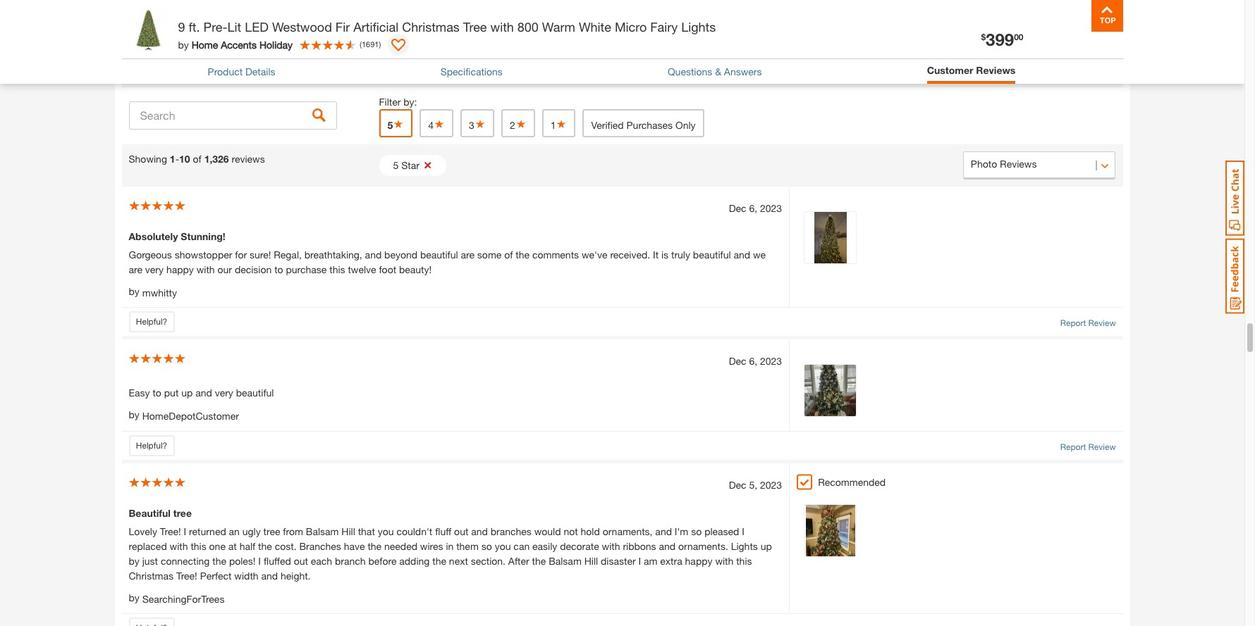 Task type: locate. For each thing, give the bounding box(es) containing it.
purchase
[[286, 264, 327, 276]]

helpful? down by mwhitty
[[136, 316, 167, 327]]

1 vertical spatial review
[[1089, 442, 1116, 452]]

0 vertical spatial helpful?
[[136, 316, 167, 327]]

review for easy to put up and very beautiful
[[1089, 442, 1116, 452]]

1 vertical spatial to
[[153, 387, 161, 399]]

report
[[1060, 318, 1086, 328], [1060, 442, 1086, 452]]

up
[[181, 387, 193, 399], [761, 541, 772, 553]]

tree! up replaced
[[160, 526, 181, 538]]

0 vertical spatial of
[[193, 153, 201, 165]]

with left 800
[[490, 19, 514, 35]]

1 horizontal spatial to
[[274, 264, 283, 276]]

the up before
[[368, 541, 382, 553]]

1 right 2 button
[[551, 119, 556, 131]]

0 vertical spatial tree
[[173, 507, 192, 519]]

happy inside absolutely stunning! gorgeous showstopper for sure! regal, breathtaking, and beyond beautiful are some of the comments we've received. it is truly beautiful and we are very happy with our decision to purchase this twelve foot beauty!
[[166, 264, 194, 276]]

tree
[[463, 19, 487, 35]]

0 vertical spatial report review
[[1060, 318, 1116, 328]]

dec 5, 2023
[[729, 479, 782, 491]]

1 vertical spatial report
[[1060, 442, 1086, 452]]

tree up cost.
[[263, 526, 280, 538]]

0 vertical spatial 2023
[[760, 202, 782, 214]]

gorgeous
[[129, 249, 172, 261]]

up inside beautiful tree lovely tree! i returned an ugly tree from balsam hill that you couldn't fluff out and branches would not hold ornaments, and i'm so pleased i replaced with this one at half the cost. branches have the needed wires in them so you can easily decorate with ribbons and ornaments. lights up by just connecting the poles! i fluffed out each branch before adding the next section. after the balsam hill disaster i am extra happy with this christmas tree! perfect width and height.
[[761, 541, 772, 553]]

1 vertical spatial of
[[504, 249, 513, 261]]

0 vertical spatial you
[[378, 526, 394, 538]]

0 vertical spatial christmas
[[402, 19, 460, 35]]

5 left star
[[393, 159, 399, 171]]

to inside absolutely stunning! gorgeous showstopper for sure! regal, breathtaking, and beyond beautiful are some of the comments we've received. it is truly beautiful and we are very happy with our decision to purchase this twelve foot beauty!
[[274, 264, 283, 276]]

adding
[[399, 555, 430, 567]]

tree! down connecting
[[176, 570, 197, 582]]

2023
[[760, 202, 782, 214], [760, 355, 782, 367], [760, 479, 782, 491]]

1 horizontal spatial balsam
[[549, 555, 582, 567]]

1 horizontal spatial are
[[461, 249, 475, 261]]

verified purchases only
[[591, 119, 696, 131]]

after
[[508, 555, 529, 567]]

1 horizontal spatial up
[[761, 541, 772, 553]]

helpful?
[[136, 316, 167, 327], [136, 440, 167, 451]]

1 horizontal spatial 1
[[551, 119, 556, 131]]

lights right fairy
[[681, 19, 716, 35]]

the left comments
[[516, 249, 530, 261]]

decision
[[235, 264, 272, 276]]

beautiful
[[420, 249, 458, 261], [693, 249, 731, 261], [236, 387, 274, 399]]

report review for absolutely stunning!
[[1060, 318, 1116, 328]]

0 horizontal spatial tree
[[173, 507, 192, 519]]

6, for absolutely stunning!
[[749, 202, 757, 214]]

and up them
[[471, 526, 488, 538]]

0 vertical spatial very
[[145, 264, 164, 276]]

up down dec 5, 2023
[[761, 541, 772, 553]]

ugly
[[242, 526, 261, 538]]

of right 10
[[193, 153, 201, 165]]

helpful? button down by homedepotcustomer
[[129, 436, 175, 457]]

of right some
[[504, 249, 513, 261]]

1 star symbol image from the left
[[393, 119, 404, 129]]

star symbol image right 2 button
[[556, 119, 567, 129]]

1 2023 from the top
[[760, 202, 782, 214]]

1 vertical spatial dec 6, 2023
[[729, 355, 782, 367]]

product details
[[208, 65, 275, 77]]

this down pleased
[[736, 555, 752, 567]]

1 helpful? from the top
[[136, 316, 167, 327]]

them
[[456, 541, 479, 553]]

0 vertical spatial 6,
[[749, 202, 757, 214]]

1 horizontal spatial so
[[691, 526, 702, 538]]

searchingfortrees button
[[142, 592, 225, 607]]

beautiful right truly
[[693, 249, 731, 261]]

searchingfortrees
[[142, 593, 225, 605]]

2 report review button from the top
[[1060, 441, 1116, 454]]

9 ft. pre-lit led westwood fir artificial christmas tree with 800 warm white micro fairy lights
[[178, 19, 716, 35]]

customer reviews button
[[927, 63, 1016, 80], [927, 63, 1016, 78]]

2 report from the top
[[1060, 442, 1086, 452]]

this down breathtaking,
[[329, 264, 345, 276]]

by left searchingfortrees button
[[129, 592, 139, 604]]

lights
[[681, 19, 716, 35], [731, 541, 758, 553]]

balsam
[[306, 526, 339, 538], [549, 555, 582, 567]]

by left 'just' in the left bottom of the page
[[129, 555, 139, 567]]

1 vertical spatial up
[[761, 541, 772, 553]]

hill
[[342, 526, 355, 538], [584, 555, 598, 567]]

0 horizontal spatial you
[[378, 526, 394, 538]]

1 helpful? button from the top
[[129, 311, 175, 333]]

purchases
[[627, 119, 673, 131]]

0 vertical spatial out
[[454, 526, 468, 538]]

balsam up branches
[[306, 526, 339, 538]]

so up section.
[[481, 541, 492, 553]]

tree!
[[160, 526, 181, 538], [176, 570, 197, 582]]

star symbol image
[[393, 119, 404, 129], [475, 119, 486, 129], [515, 119, 527, 129], [556, 119, 567, 129]]

1 vertical spatial 1
[[170, 153, 175, 165]]

0 vertical spatial hill
[[342, 526, 355, 538]]

replaced
[[129, 541, 167, 553]]

breathtaking,
[[304, 249, 362, 261]]

star symbol image inside 3 button
[[475, 119, 486, 129]]

1 vertical spatial report review button
[[1060, 441, 1116, 454]]

of
[[193, 153, 201, 165], [504, 249, 513, 261]]

helpful? button down by mwhitty
[[129, 311, 175, 333]]

beauty!
[[399, 264, 432, 276]]

0 vertical spatial so
[[691, 526, 702, 538]]

beautiful up beauty!
[[420, 249, 458, 261]]

balsam down decorate at the bottom left of page
[[549, 555, 582, 567]]

by for by home accents holiday
[[178, 38, 189, 50]]

beautiful up homedepotcustomer
[[236, 387, 274, 399]]

0 horizontal spatial lights
[[681, 19, 716, 35]]

0 vertical spatial balsam
[[306, 526, 339, 538]]

0 vertical spatial 5
[[387, 119, 393, 131]]

1 vertical spatial christmas
[[129, 570, 174, 582]]

2 6, from the top
[[749, 355, 757, 367]]

0 vertical spatial report
[[1060, 318, 1086, 328]]

00
[[1014, 32, 1024, 42]]

by left mwhitty button
[[129, 285, 139, 297]]

with down showstopper
[[197, 264, 215, 276]]

0 vertical spatial helpful? button
[[129, 311, 175, 333]]

hill up the have at the bottom
[[342, 526, 355, 538]]

1 6, from the top
[[749, 202, 757, 214]]

1691
[[362, 39, 379, 48]]

0 horizontal spatial beautiful
[[236, 387, 274, 399]]

christmas up 'display' icon
[[402, 19, 460, 35]]

0 horizontal spatial are
[[129, 264, 142, 276]]

by inside by homedepotcustomer
[[129, 409, 139, 421]]

with up disaster
[[602, 541, 620, 553]]

so right i'm
[[691, 526, 702, 538]]

product image image
[[125, 7, 171, 53]]

0 horizontal spatial happy
[[166, 264, 194, 276]]

star symbol image left 2
[[475, 119, 486, 129]]

1 report review button from the top
[[1060, 317, 1116, 330]]

the down wires
[[432, 555, 446, 567]]

1 vertical spatial 2023
[[760, 355, 782, 367]]

report review button for absolutely stunning!
[[1060, 317, 1116, 330]]

0 horizontal spatial 1
[[170, 153, 175, 165]]

are
[[461, 249, 475, 261], [129, 264, 142, 276]]

1 left 10
[[170, 153, 175, 165]]

lights inside beautiful tree lovely tree! i returned an ugly tree from balsam hill that you couldn't fluff out and branches would not hold ornaments, and i'm so pleased i replaced with this one at half the cost. branches have the needed wires in them so you can easily decorate with ribbons and ornaments. lights up by just connecting the poles! i fluffed out each branch before adding the next section. after the balsam hill disaster i am extra happy with this christmas tree! perfect width and height.
[[731, 541, 758, 553]]

out up height.
[[294, 555, 308, 567]]

you right that
[[378, 526, 394, 538]]

returned
[[189, 526, 226, 538]]

are left some
[[461, 249, 475, 261]]

you down branches
[[495, 541, 511, 553]]

are down gorgeous
[[129, 264, 142, 276]]

1 report from the top
[[1060, 318, 1086, 328]]

the
[[516, 249, 530, 261], [258, 541, 272, 553], [368, 541, 382, 553], [212, 555, 226, 567], [432, 555, 446, 567], [532, 555, 546, 567]]

1 vertical spatial lights
[[731, 541, 758, 553]]

2 report review from the top
[[1060, 442, 1116, 452]]

1 horizontal spatial this
[[329, 264, 345, 276]]

0 vertical spatial report review button
[[1060, 317, 1116, 330]]

2 helpful? button from the top
[[129, 436, 175, 457]]

and up extra
[[659, 541, 676, 553]]

to left "put"
[[153, 387, 161, 399]]

2023 for beautiful tree lovely tree! i returned an ugly tree from balsam hill that you couldn't fluff out and branches would not hold ornaments, and i'm so pleased i replaced with this one at half the cost. branches have the needed wires in them so you can easily decorate with ribbons and ornaments. lights up by just connecting the poles! i fluffed out each branch before adding the next section. after the balsam hill disaster i am extra happy with this christmas tree! perfect width and height.
[[760, 479, 782, 491]]

and left i'm
[[655, 526, 672, 538]]

next
[[449, 555, 468, 567]]

1 dec from the top
[[729, 202, 746, 214]]

happy down ornaments.
[[685, 555, 713, 567]]

before
[[368, 555, 397, 567]]

star symbol image inside 1 button
[[556, 119, 567, 129]]

1 horizontal spatial very
[[215, 387, 233, 399]]

1 vertical spatial are
[[129, 264, 142, 276]]

3 button
[[461, 109, 494, 137]]

out
[[454, 526, 468, 538], [294, 555, 308, 567]]

by for by searchingfortrees
[[129, 592, 139, 604]]

6, for easy to put up and very beautiful
[[749, 355, 757, 367]]

you
[[378, 526, 394, 538], [495, 541, 511, 553]]

Search text field
[[129, 102, 337, 130]]

3 dec from the top
[[729, 479, 746, 491]]

section.
[[471, 555, 506, 567]]

truly
[[671, 249, 690, 261]]

reviews
[[232, 153, 265, 165]]

star symbol image inside '5' button
[[393, 119, 404, 129]]

5 inside showing 1 - 10 of 1,326 reviews 5 star
[[393, 159, 399, 171]]

1 vertical spatial so
[[481, 541, 492, 553]]

1 horizontal spatial lights
[[731, 541, 758, 553]]

star symbol image inside 2 button
[[515, 119, 527, 129]]

an
[[229, 526, 240, 538]]

0 vertical spatial dec 6, 2023
[[729, 202, 782, 214]]

happy down showstopper
[[166, 264, 194, 276]]

1 vertical spatial 6,
[[749, 355, 757, 367]]

report review button for easy to put up and very beautiful
[[1060, 441, 1116, 454]]

0 horizontal spatial up
[[181, 387, 193, 399]]

this
[[329, 264, 345, 276], [191, 541, 206, 553], [736, 555, 752, 567]]

1 review from the top
[[1089, 318, 1116, 328]]

star
[[401, 159, 419, 171]]

very
[[145, 264, 164, 276], [215, 387, 233, 399]]

1 report review from the top
[[1060, 318, 1116, 328]]

absolutely
[[129, 230, 178, 242]]

1 vertical spatial report review
[[1060, 442, 1116, 452]]

to down regal,
[[274, 264, 283, 276]]

1 horizontal spatial happy
[[685, 555, 713, 567]]

$ 399 00
[[981, 30, 1024, 49]]

by inside beautiful tree lovely tree! i returned an ugly tree from balsam hill that you couldn't fluff out and branches would not hold ornaments, and i'm so pleased i replaced with this one at half the cost. branches have the needed wires in them so you can easily decorate with ribbons and ornaments. lights up by just connecting the poles! i fluffed out each branch before adding the next section. after the balsam hill disaster i am extra happy with this christmas tree! perfect width and height.
[[129, 555, 139, 567]]

lit
[[227, 19, 241, 35]]

review
[[1089, 318, 1116, 328], [1089, 442, 1116, 452]]

3 star symbol image from the left
[[515, 119, 527, 129]]

our
[[218, 264, 232, 276]]

perfect
[[200, 570, 232, 582]]

0 horizontal spatial christmas
[[129, 570, 174, 582]]

put
[[164, 387, 179, 399]]

1 vertical spatial happy
[[685, 555, 713, 567]]

easily
[[532, 541, 557, 553]]

4 star symbol image from the left
[[556, 119, 567, 129]]

star symbol image left 1 button
[[515, 119, 527, 129]]

and up twelve
[[365, 249, 382, 261]]

1 horizontal spatial out
[[454, 526, 468, 538]]

helpful? button for absolutely stunning!
[[129, 311, 175, 333]]

by down easy
[[129, 409, 139, 421]]

0 horizontal spatial of
[[193, 153, 201, 165]]

by home accents holiday
[[178, 38, 293, 50]]

from
[[283, 526, 303, 538]]

1 vertical spatial this
[[191, 541, 206, 553]]

1 vertical spatial 5
[[393, 159, 399, 171]]

accents
[[221, 38, 257, 50]]

helpful? down by homedepotcustomer
[[136, 440, 167, 451]]

hold
[[581, 526, 600, 538]]

lights down pleased
[[731, 541, 758, 553]]

2 helpful? from the top
[[136, 440, 167, 451]]

399
[[986, 30, 1014, 49]]

i left am
[[639, 555, 641, 567]]

1 vertical spatial dec
[[729, 355, 746, 367]]

1 vertical spatial helpful?
[[136, 440, 167, 451]]

1 horizontal spatial you
[[495, 541, 511, 553]]

5
[[387, 119, 393, 131], [393, 159, 399, 171]]

1 horizontal spatial tree
[[263, 526, 280, 538]]

up right "put"
[[181, 387, 193, 399]]

0 vertical spatial lights
[[681, 19, 716, 35]]

)
[[379, 39, 381, 48]]

very down gorgeous
[[145, 264, 164, 276]]

christmas inside beautiful tree lovely tree! i returned an ugly tree from balsam hill that you couldn't fluff out and branches would not hold ornaments, and i'm so pleased i replaced with this one at half the cost. branches have the needed wires in them so you can easily decorate with ribbons and ornaments. lights up by just connecting the poles! i fluffed out each branch before adding the next section. after the balsam hill disaster i am extra happy with this christmas tree! perfect width and height.
[[129, 570, 174, 582]]

with down ornaments.
[[715, 555, 734, 567]]

this down returned
[[191, 541, 206, 553]]

by down the 9
[[178, 38, 189, 50]]

0 vertical spatial happy
[[166, 264, 194, 276]]

1 vertical spatial tree
[[263, 526, 280, 538]]

tree up returned
[[173, 507, 192, 519]]

filter
[[379, 96, 401, 108]]

2 2023 from the top
[[760, 355, 782, 367]]

needed
[[384, 541, 417, 553]]

fluff
[[435, 526, 451, 538]]

and
[[365, 249, 382, 261], [734, 249, 750, 261], [195, 387, 212, 399], [471, 526, 488, 538], [655, 526, 672, 538], [659, 541, 676, 553], [261, 570, 278, 582]]

customer
[[927, 64, 973, 76]]

5 down filter
[[387, 119, 393, 131]]

2 review from the top
[[1089, 442, 1116, 452]]

by mwhitty
[[129, 285, 177, 299]]

1 horizontal spatial of
[[504, 249, 513, 261]]

2 dec 6, 2023 from the top
[[729, 355, 782, 367]]

out up them
[[454, 526, 468, 538]]

the right half
[[258, 541, 272, 553]]

christmas down 'just' in the left bottom of the page
[[129, 570, 174, 582]]

0 vertical spatial this
[[329, 264, 345, 276]]

dec 6, 2023
[[729, 202, 782, 214], [729, 355, 782, 367]]

2 star symbol image from the left
[[475, 119, 486, 129]]

by
[[178, 38, 189, 50], [129, 285, 139, 297], [129, 409, 139, 421], [129, 555, 139, 567], [129, 592, 139, 604]]

2 horizontal spatial this
[[736, 555, 752, 567]]

very up homedepotcustomer
[[215, 387, 233, 399]]

specifications button
[[440, 64, 503, 79], [440, 64, 503, 79]]

home
[[192, 38, 218, 50]]

by inside by searchingfortrees
[[129, 592, 139, 604]]

2 vertical spatial dec
[[729, 479, 746, 491]]

star symbol image
[[434, 119, 445, 129]]

1 dec 6, 2023 from the top
[[729, 202, 782, 214]]

so
[[691, 526, 702, 538], [481, 541, 492, 553]]

0 vertical spatial to
[[274, 264, 283, 276]]

1 horizontal spatial hill
[[584, 555, 598, 567]]

twelve
[[348, 264, 376, 276]]

0 vertical spatial review
[[1089, 318, 1116, 328]]

0 vertical spatial 1
[[551, 119, 556, 131]]

by inside by mwhitty
[[129, 285, 139, 297]]

easy to put up and very beautiful
[[129, 387, 274, 399]]

1 vertical spatial balsam
[[549, 555, 582, 567]]

3 2023 from the top
[[760, 479, 782, 491]]

by for by homedepotcustomer
[[129, 409, 139, 421]]

6,
[[749, 202, 757, 214], [749, 355, 757, 367]]

0 horizontal spatial out
[[294, 555, 308, 567]]

2 vertical spatial 2023
[[760, 479, 782, 491]]

height.
[[281, 570, 311, 582]]

0 horizontal spatial very
[[145, 264, 164, 276]]

0 vertical spatial dec
[[729, 202, 746, 214]]

hill down decorate at the bottom left of page
[[584, 555, 598, 567]]

star symbol image down filter by:
[[393, 119, 404, 129]]

the down easily
[[532, 555, 546, 567]]

only
[[676, 119, 696, 131]]

1 vertical spatial helpful? button
[[129, 436, 175, 457]]



Task type: describe. For each thing, give the bounding box(es) containing it.
is
[[661, 249, 669, 261]]

1 inside 1 button
[[551, 119, 556, 131]]

1 horizontal spatial christmas
[[402, 19, 460, 35]]

i'm
[[675, 526, 688, 538]]

verified
[[591, 119, 624, 131]]

0 vertical spatial tree!
[[160, 526, 181, 538]]

0 horizontal spatial this
[[191, 541, 206, 553]]

report review for easy to put up and very beautiful
[[1060, 442, 1116, 452]]

we
[[753, 249, 766, 261]]

stunning!
[[181, 230, 225, 242]]

answers
[[724, 65, 762, 77]]

the down one in the bottom of the page
[[212, 555, 226, 567]]

of inside absolutely stunning! gorgeous showstopper for sure! regal, breathtaking, and beyond beautiful are some of the comments we've received. it is truly beautiful and we are very happy with our decision to purchase this twelve foot beauty!
[[504, 249, 513, 261]]

1 vertical spatial out
[[294, 555, 308, 567]]

each
[[311, 555, 332, 567]]

(
[[360, 39, 362, 48]]

poles!
[[229, 555, 256, 567]]

4
[[428, 119, 434, 131]]

pleased
[[705, 526, 739, 538]]

1 vertical spatial tree!
[[176, 570, 197, 582]]

branch
[[335, 555, 366, 567]]

received.
[[610, 249, 650, 261]]

comments
[[532, 249, 579, 261]]

can
[[514, 541, 530, 553]]

0 horizontal spatial balsam
[[306, 526, 339, 538]]

and down fluffed at the left bottom of page
[[261, 570, 278, 582]]

0 horizontal spatial to
[[153, 387, 161, 399]]

this inside absolutely stunning! gorgeous showstopper for sure! regal, breathtaking, and beyond beautiful are some of the comments we've received. it is truly beautiful and we are very happy with our decision to purchase this twelve foot beauty!
[[329, 264, 345, 276]]

fir
[[336, 19, 350, 35]]

branches
[[491, 526, 532, 538]]

led
[[245, 19, 269, 35]]

1 vertical spatial very
[[215, 387, 233, 399]]

at
[[228, 541, 237, 553]]

questions
[[668, 65, 712, 77]]

800
[[517, 19, 539, 35]]

westwood
[[272, 19, 332, 35]]

star symbol image for 2
[[515, 119, 527, 129]]

extra
[[660, 555, 682, 567]]

dec 6, 2023 for easy to put up and very beautiful
[[729, 355, 782, 367]]

5 button
[[379, 109, 413, 137]]

and up homedepotcustomer
[[195, 387, 212, 399]]

recommended
[[818, 476, 886, 488]]

we've
[[582, 249, 608, 261]]

star symbol image for 3
[[475, 119, 486, 129]]

holiday
[[259, 38, 293, 50]]

homedepotcustomer
[[142, 410, 239, 422]]

dec for beautiful tree lovely tree! i returned an ugly tree from balsam hill that you couldn't fluff out and branches would not hold ornaments, and i'm so pleased i replaced with this one at half the cost. branches have the needed wires in them so you can easily decorate with ribbons and ornaments. lights up by just connecting the poles! i fluffed out each branch before adding the next section. after the balsam hill disaster i am extra happy with this christmas tree! perfect width and height.
[[729, 479, 746, 491]]

( 1691 )
[[360, 39, 381, 48]]

1 vertical spatial you
[[495, 541, 511, 553]]

beyond
[[384, 249, 418, 261]]

display image
[[392, 39, 406, 53]]

ornaments,
[[603, 526, 653, 538]]

dec 6, 2023 for absolutely stunning!
[[729, 202, 782, 214]]

top button
[[1091, 0, 1123, 32]]

specifications
[[440, 65, 503, 77]]

foot
[[379, 264, 396, 276]]

some
[[477, 249, 502, 261]]

review for absolutely stunning!
[[1089, 318, 1116, 328]]

0 vertical spatial are
[[461, 249, 475, 261]]

lovely
[[129, 526, 157, 538]]

helpful? for absolutely stunning!
[[136, 316, 167, 327]]

ft.
[[189, 19, 200, 35]]

5 inside button
[[387, 119, 393, 131]]

the inside absolutely stunning! gorgeous showstopper for sure! regal, breathtaking, and beyond beautiful are some of the comments we've received. it is truly beautiful and we are very happy with our decision to purchase this twelve foot beauty!
[[516, 249, 530, 261]]

2 button
[[501, 109, 535, 137]]

beautiful tree lovely tree! i returned an ugly tree from balsam hill that you couldn't fluff out and branches would not hold ornaments, and i'm so pleased i replaced with this one at half the cost. branches have the needed wires in them so you can easily decorate with ribbons and ornaments. lights up by just connecting the poles! i fluffed out each branch before adding the next section. after the balsam hill disaster i am extra happy with this christmas tree! perfect width and height.
[[129, 507, 772, 582]]

very inside absolutely stunning! gorgeous showstopper for sure! regal, breathtaking, and beyond beautiful are some of the comments we've received. it is truly beautiful and we are very happy with our decision to purchase this twelve foot beauty!
[[145, 264, 164, 276]]

0 vertical spatial up
[[181, 387, 193, 399]]

ribbons
[[623, 541, 656, 553]]

it
[[653, 249, 659, 261]]

10
[[179, 153, 190, 165]]

$
[[981, 32, 986, 42]]

i right poles!
[[258, 555, 261, 567]]

1 button
[[542, 109, 576, 137]]

5 star button
[[379, 155, 446, 176]]

i right pleased
[[742, 526, 745, 538]]

one
[[209, 541, 226, 553]]

verified purchases only button
[[583, 109, 704, 137]]

1,326
[[204, 153, 229, 165]]

just
[[142, 555, 158, 567]]

decorate
[[560, 541, 599, 553]]

2023 for absolutely stunning! gorgeous showstopper for sure! regal, breathtaking, and beyond beautiful are some of the comments we've received. it is truly beautiful and we are very happy with our decision to purchase this twelve foot beauty!
[[760, 202, 782, 214]]

helpful? for easy to put up and very beautiful
[[136, 440, 167, 451]]

with up connecting
[[170, 541, 188, 553]]

showing 1 - 10 of 1,326 reviews 5 star
[[129, 153, 419, 171]]

ornaments.
[[678, 541, 728, 553]]

i left returned
[[184, 526, 186, 538]]

am
[[644, 555, 658, 567]]

fairy
[[650, 19, 678, 35]]

&
[[715, 65, 721, 77]]

mwhitty button
[[142, 285, 177, 300]]

regal,
[[274, 249, 302, 261]]

2 horizontal spatial beautiful
[[693, 249, 731, 261]]

artificial
[[353, 19, 399, 35]]

mwhitty
[[142, 287, 177, 299]]

micro
[[615, 19, 647, 35]]

dec for absolutely stunning! gorgeous showstopper for sure! regal, breathtaking, and beyond beautiful are some of the comments we've received. it is truly beautiful and we are very happy with our decision to purchase this twelve foot beauty!
[[729, 202, 746, 214]]

absolutely stunning! gorgeous showstopper for sure! regal, breathtaking, and beyond beautiful are some of the comments we've received. it is truly beautiful and we are very happy with our decision to purchase this twelve foot beauty!
[[129, 230, 766, 276]]

report for easy to put up and very beautiful
[[1060, 442, 1086, 452]]

helpful? button for easy to put up and very beautiful
[[129, 436, 175, 457]]

beautiful
[[129, 507, 171, 519]]

star symbol image for 1
[[556, 119, 567, 129]]

disaster
[[601, 555, 636, 567]]

not
[[564, 526, 578, 538]]

happy inside beautiful tree lovely tree! i returned an ugly tree from balsam hill that you couldn't fluff out and branches would not hold ornaments, and i'm so pleased i replaced with this one at half the cost. branches have the needed wires in them so you can easily decorate with ribbons and ornaments. lights up by just connecting the poles! i fluffed out each branch before adding the next section. after the balsam hill disaster i am extra happy with this christmas tree! perfect width and height.
[[685, 555, 713, 567]]

for
[[235, 249, 247, 261]]

by homedepotcustomer
[[129, 409, 239, 422]]

live chat image
[[1226, 161, 1245, 236]]

sure!
[[250, 249, 271, 261]]

0 horizontal spatial hill
[[342, 526, 355, 538]]

details
[[245, 65, 275, 77]]

star symbol image for 5
[[393, 119, 404, 129]]

4 button
[[420, 109, 453, 137]]

of inside showing 1 - 10 of 1,326 reviews 5 star
[[193, 153, 201, 165]]

1 vertical spatial hill
[[584, 555, 598, 567]]

feedback link image
[[1226, 238, 1245, 315]]

wires
[[420, 541, 443, 553]]

1 horizontal spatial beautiful
[[420, 249, 458, 261]]

fluffed
[[264, 555, 291, 567]]

0 horizontal spatial so
[[481, 541, 492, 553]]

report for absolutely stunning!
[[1060, 318, 1086, 328]]

2 dec from the top
[[729, 355, 746, 367]]

white
[[579, 19, 611, 35]]

have
[[344, 541, 365, 553]]

2 vertical spatial this
[[736, 555, 752, 567]]

with inside absolutely stunning! gorgeous showstopper for sure! regal, breathtaking, and beyond beautiful are some of the comments we've received. it is truly beautiful and we are very happy with our decision to purchase this twelve foot beauty!
[[197, 264, 215, 276]]

and left we
[[734, 249, 750, 261]]

filter by:
[[379, 96, 417, 108]]

by:
[[404, 96, 417, 108]]

by for by mwhitty
[[129, 285, 139, 297]]

1 inside showing 1 - 10 of 1,326 reviews 5 star
[[170, 153, 175, 165]]



Task type: vqa. For each thing, say whether or not it's contained in the screenshot.
Decor
no



